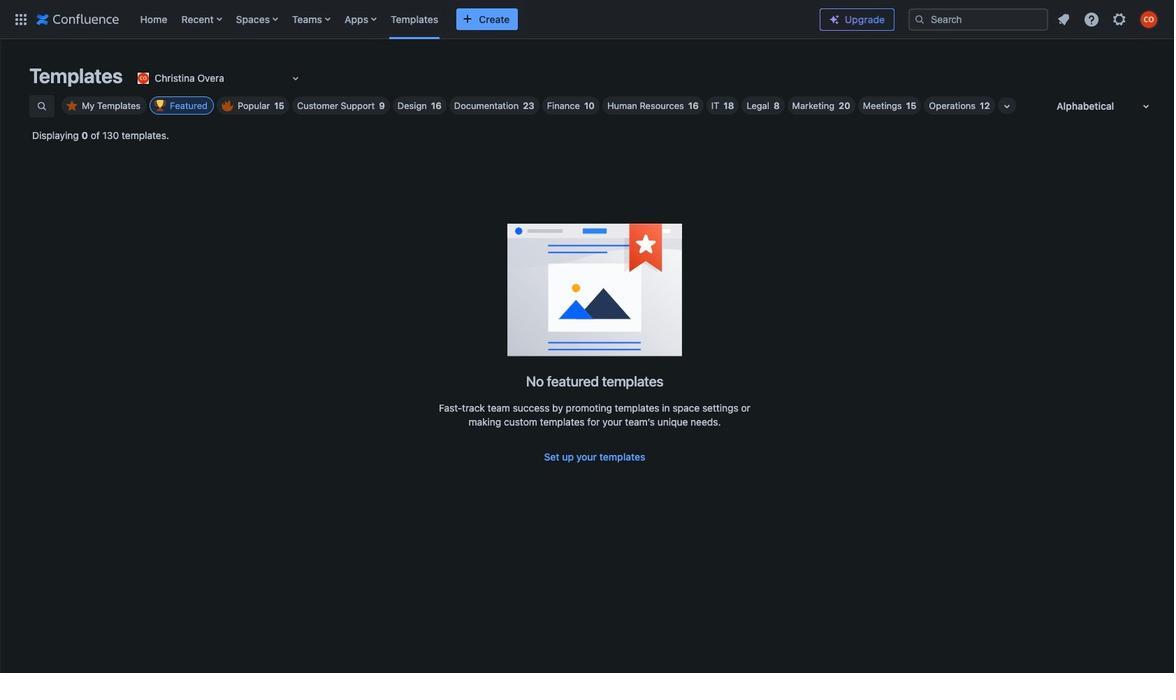 Task type: describe. For each thing, give the bounding box(es) containing it.
more categories image
[[999, 98, 1015, 115]]

premium image
[[829, 14, 840, 25]]

settings icon image
[[1111, 11, 1128, 28]]

open image
[[288, 70, 304, 87]]

open search bar image
[[36, 101, 48, 112]]



Task type: vqa. For each thing, say whether or not it's contained in the screenshot.
the in in the panel element to highlight important information in your space overview.
no



Task type: locate. For each thing, give the bounding box(es) containing it.
list
[[133, 0, 809, 39], [1051, 7, 1166, 32]]

confluence image
[[36, 11, 119, 28], [36, 11, 119, 28]]

list for premium icon
[[1051, 7, 1166, 32]]

appswitcher icon image
[[13, 11, 29, 28]]

None search field
[[909, 8, 1048, 30]]

1 horizontal spatial list
[[1051, 7, 1166, 32]]

0 horizontal spatial list
[[133, 0, 809, 39]]

help icon image
[[1083, 11, 1100, 28]]

Search field
[[909, 8, 1048, 30]]

notification icon image
[[1055, 11, 1072, 28]]

list for appswitcher icon
[[133, 0, 809, 39]]

None text field
[[135, 71, 138, 85]]

global element
[[8, 0, 809, 39]]

search image
[[914, 14, 925, 25]]

banner
[[0, 0, 1174, 42]]



